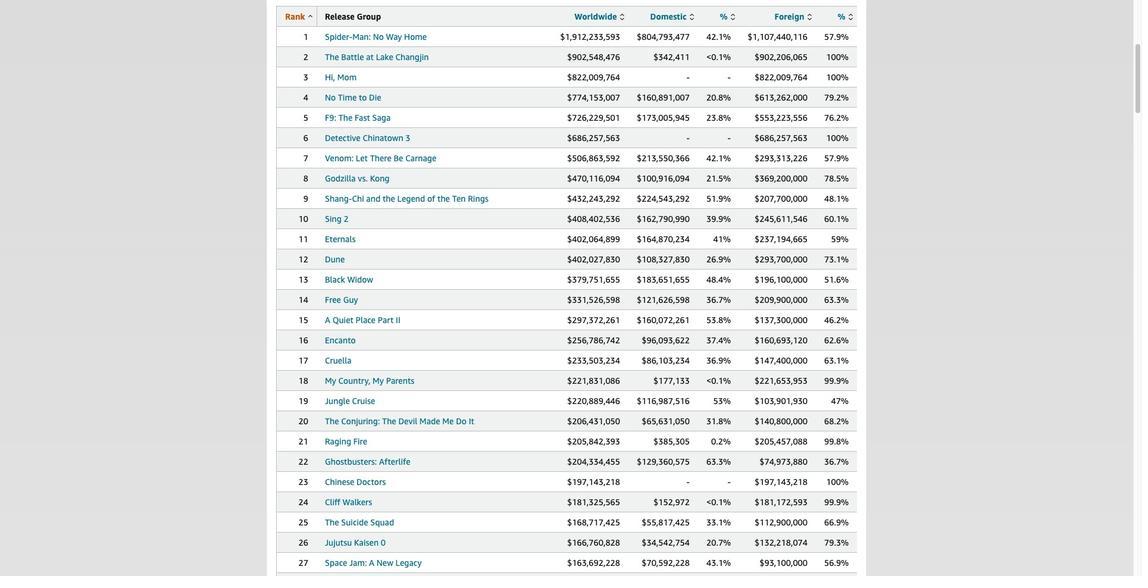 Task type: locate. For each thing, give the bounding box(es) containing it.
1 $822,009,764 from the left
[[567, 72, 620, 82]]

the down the jungle
[[325, 416, 339, 426]]

1 the from the left
[[383, 193, 395, 204]]

48.1%
[[824, 193, 849, 204]]

1 horizontal spatial a
[[369, 558, 374, 568]]

79.3%
[[824, 537, 849, 548]]

$297,372,261
[[567, 315, 620, 325]]

57.9% up 78.5%
[[824, 153, 849, 163]]

0 horizontal spatial $197,143,218
[[567, 477, 620, 487]]

place
[[356, 315, 376, 325]]

2 % from the left
[[838, 11, 846, 21]]

let
[[356, 153, 368, 163]]

2 $686,257,563 from the left
[[755, 133, 808, 143]]

sing 2
[[325, 214, 349, 224]]

$65,631,050
[[642, 416, 690, 426]]

42.1% for $213,550,366
[[707, 153, 731, 163]]

cruella
[[325, 355, 352, 365]]

6
[[303, 133, 308, 143]]

$553,223,556
[[755, 112, 808, 123]]

100% for $822,009,764
[[826, 72, 849, 82]]

$822,009,764 up $613,262,000
[[755, 72, 808, 82]]

0 vertical spatial 99.9%
[[824, 376, 849, 386]]

99.9% down "63.1%"
[[824, 376, 849, 386]]

1 vertical spatial a
[[369, 558, 374, 568]]

chinese doctors
[[325, 477, 386, 487]]

space
[[325, 558, 347, 568]]

$197,143,218 up $181,172,593
[[755, 477, 808, 487]]

1
[[303, 32, 308, 42]]

1 vertical spatial 99.9%
[[824, 497, 849, 507]]

hi, mom link
[[325, 72, 357, 82]]

$233,503,234
[[567, 355, 620, 365]]

$34,542,754
[[642, 537, 690, 548]]

% link
[[720, 11, 735, 21], [838, 11, 853, 21]]

13
[[299, 274, 308, 285]]

% link right foreign "link"
[[838, 11, 853, 21]]

ghostbusters: afterlife link
[[325, 457, 410, 467]]

the left devil
[[382, 416, 396, 426]]

a left new
[[369, 558, 374, 568]]

mom
[[337, 72, 357, 82]]

1 $197,143,218 from the left
[[567, 477, 620, 487]]

2 99.9% from the top
[[824, 497, 849, 507]]

of
[[427, 193, 435, 204]]

1 horizontal spatial 3
[[406, 133, 410, 143]]

% right domestic link
[[720, 11, 728, 21]]

spider-man: no way home link
[[325, 32, 427, 42]]

2 100% from the top
[[826, 72, 849, 82]]

0 horizontal spatial the
[[383, 193, 395, 204]]

1 vertical spatial 63.3%
[[707, 457, 731, 467]]

4 100% from the top
[[826, 477, 849, 487]]

63.3% down '51.6%'
[[824, 295, 849, 305]]

1 horizontal spatial 63.3%
[[824, 295, 849, 305]]

78.5%
[[824, 173, 849, 183]]

<0.1% for $342,411
[[707, 52, 731, 62]]

57.9% for $293,313,226
[[824, 153, 849, 163]]

the conjuring: the devil made me do it link
[[325, 416, 474, 426]]

0 vertical spatial no
[[373, 32, 384, 42]]

0 vertical spatial 36.7%
[[707, 295, 731, 305]]

36.7%
[[707, 295, 731, 305], [824, 457, 849, 467]]

0 vertical spatial 57.9%
[[824, 32, 849, 42]]

$224,543,292
[[637, 193, 690, 204]]

encanto
[[325, 335, 356, 345]]

42.1% right $804,793,477
[[707, 32, 731, 42]]

56.9%
[[824, 558, 849, 568]]

1 99.9% from the top
[[824, 376, 849, 386]]

1 vertical spatial 42.1%
[[707, 153, 731, 163]]

57.9% right '$1,107,440,116'
[[824, 32, 849, 42]]

0 vertical spatial a
[[325, 315, 330, 325]]

0 vertical spatial <0.1%
[[707, 52, 731, 62]]

0 horizontal spatial % link
[[720, 11, 735, 21]]

no left the 'time'
[[325, 92, 336, 102]]

1 <0.1% from the top
[[707, 52, 731, 62]]

raging
[[325, 436, 351, 446]]

venom: let there be carnage link
[[325, 153, 437, 163]]

<0.1% up 33.1%
[[707, 497, 731, 507]]

0 horizontal spatial 3
[[303, 72, 308, 82]]

the up hi,
[[325, 52, 339, 62]]

squad
[[370, 517, 394, 527]]

1 horizontal spatial no
[[373, 32, 384, 42]]

$197,143,218 down $204,334,455
[[567, 477, 620, 487]]

42.1% up '21.5%'
[[707, 153, 731, 163]]

1 horizontal spatial % link
[[838, 11, 853, 21]]

3 up carnage
[[406, 133, 410, 143]]

<0.1% for $177,133
[[707, 376, 731, 386]]

free guy
[[325, 295, 358, 305]]

<0.1% for $152,972
[[707, 497, 731, 507]]

- up $152,972
[[687, 477, 690, 487]]

lake
[[376, 52, 393, 62]]

2 % link from the left
[[838, 11, 853, 21]]

1 vertical spatial 3
[[406, 133, 410, 143]]

spider-man: no way home
[[325, 32, 427, 42]]

me
[[442, 416, 454, 426]]

<0.1% down 36.9%
[[707, 376, 731, 386]]

0.2%
[[711, 436, 731, 446]]

$331,526,598
[[567, 295, 620, 305]]

1 horizontal spatial my
[[373, 376, 384, 386]]

- down '23.8%'
[[728, 133, 731, 143]]

$1,912,233,593
[[560, 32, 620, 42]]

15
[[299, 315, 308, 325]]

1 vertical spatial 2
[[344, 214, 349, 224]]

51.9%
[[707, 193, 731, 204]]

$686,257,563 down $726,229,501
[[567, 133, 620, 143]]

widow
[[347, 274, 373, 285]]

worldwide
[[575, 11, 617, 21]]

godzilla vs. kong
[[325, 173, 390, 183]]

36.7% down 99.8% at the right of page
[[824, 457, 849, 467]]

1 100% from the top
[[826, 52, 849, 62]]

1 horizontal spatial the
[[437, 193, 450, 204]]

$116,987,516
[[637, 396, 690, 406]]

no
[[373, 32, 384, 42], [325, 92, 336, 102]]

2 <0.1% from the top
[[707, 376, 731, 386]]

46.2%
[[824, 315, 849, 325]]

spider-
[[325, 32, 352, 42]]

27
[[299, 558, 308, 568]]

1 my from the left
[[325, 376, 336, 386]]

<0.1% up 20.8%
[[707, 52, 731, 62]]

42.1%
[[707, 32, 731, 42], [707, 153, 731, 163]]

99.9%
[[824, 376, 849, 386], [824, 497, 849, 507]]

ii
[[396, 315, 400, 325]]

1 % from the left
[[720, 11, 728, 21]]

0 vertical spatial 63.3%
[[824, 295, 849, 305]]

3 100% from the top
[[826, 133, 849, 143]]

$70,592,228
[[642, 558, 690, 568]]

$160,072,261
[[637, 315, 690, 325]]

1 vertical spatial 57.9%
[[824, 153, 849, 163]]

2 $197,143,218 from the left
[[755, 477, 808, 487]]

$205,842,393
[[567, 436, 620, 446]]

jungle
[[325, 396, 350, 406]]

36.7% up 53.8%
[[707, 295, 731, 305]]

100% for $197,143,218
[[826, 477, 849, 487]]

2 right sing
[[344, 214, 349, 224]]

cliff walkers link
[[325, 497, 372, 507]]

51.6%
[[824, 274, 849, 285]]

20
[[299, 416, 308, 426]]

2 42.1% from the top
[[707, 153, 731, 163]]

no left way
[[373, 32, 384, 42]]

1 horizontal spatial $197,143,218
[[755, 477, 808, 487]]

33.1%
[[707, 517, 731, 527]]

100% for $686,257,563
[[826, 133, 849, 143]]

99.9% up '66.9%'
[[824, 497, 849, 507]]

$369,200,000
[[755, 173, 808, 183]]

f9: the fast saga link
[[325, 112, 391, 123]]

kong
[[370, 173, 390, 183]]

the down cliff
[[325, 517, 339, 527]]

0 horizontal spatial $686,257,563
[[567, 133, 620, 143]]

the right and
[[383, 193, 395, 204]]

36.9%
[[707, 355, 731, 365]]

jungle cruise
[[325, 396, 375, 406]]

2 vertical spatial <0.1%
[[707, 497, 731, 507]]

3 <0.1% from the top
[[707, 497, 731, 507]]

0 horizontal spatial %
[[720, 11, 728, 21]]

2 down 1
[[303, 52, 308, 62]]

1 42.1% from the top
[[707, 32, 731, 42]]

0 horizontal spatial 63.3%
[[707, 457, 731, 467]]

0 vertical spatial 42.1%
[[707, 32, 731, 42]]

57.9%
[[824, 32, 849, 42], [824, 153, 849, 163]]

21
[[299, 436, 308, 446]]

0 horizontal spatial a
[[325, 315, 330, 325]]

$166,760,828
[[567, 537, 620, 548]]

jujutsu kaisen 0 link
[[325, 537, 386, 548]]

cliff walkers
[[325, 497, 372, 507]]

1 horizontal spatial $822,009,764
[[755, 72, 808, 82]]

10
[[299, 214, 308, 224]]

jungle cruise link
[[325, 396, 375, 406]]

cruise
[[352, 396, 375, 406]]

25
[[299, 517, 308, 527]]

11
[[299, 234, 308, 244]]

3 up 4
[[303, 72, 308, 82]]

$822,009,764 down "$902,548,476" at top
[[567, 72, 620, 82]]

1 horizontal spatial $686,257,563
[[755, 133, 808, 143]]

1 57.9% from the top
[[824, 32, 849, 42]]

a left quiet
[[325, 315, 330, 325]]

my left parents
[[373, 376, 384, 386]]

7
[[303, 153, 308, 163]]

made
[[420, 416, 440, 426]]

my
[[325, 376, 336, 386], [373, 376, 384, 386]]

1 horizontal spatial 36.7%
[[824, 457, 849, 467]]

68.2%
[[824, 416, 849, 426]]

the right of
[[437, 193, 450, 204]]

0 horizontal spatial 2
[[303, 52, 308, 62]]

100% for $902,206,065
[[826, 52, 849, 62]]

$686,257,563 up "$293,313,226"
[[755, 133, 808, 143]]

$470,116,094
[[567, 173, 620, 183]]

the for battle
[[325, 52, 339, 62]]

0 horizontal spatial no
[[325, 92, 336, 102]]

$164,870,234
[[637, 234, 690, 244]]

23.8%
[[707, 112, 731, 123]]

99.9% for $221,653,953
[[824, 376, 849, 386]]

my up the jungle
[[325, 376, 336, 386]]

2 57.9% from the top
[[824, 153, 849, 163]]

% link right domestic link
[[720, 11, 735, 21]]

home
[[404, 32, 427, 42]]

1 % link from the left
[[720, 11, 735, 21]]

1 vertical spatial <0.1%
[[707, 376, 731, 386]]

the for suicide
[[325, 517, 339, 527]]

$163,692,228
[[567, 558, 620, 568]]

63.3% down "0.2%" at the right bottom
[[707, 457, 731, 467]]

% right foreign "link"
[[838, 11, 846, 21]]

0 horizontal spatial my
[[325, 376, 336, 386]]

$402,027,830
[[567, 254, 620, 264]]

1 horizontal spatial %
[[838, 11, 846, 21]]

afterlife
[[379, 457, 410, 467]]

0 horizontal spatial $822,009,764
[[567, 72, 620, 82]]

foreign
[[775, 11, 805, 21]]

$209,900,000
[[755, 295, 808, 305]]

hi,
[[325, 72, 335, 82]]



Task type: vqa. For each thing, say whether or not it's contained in the screenshot.


Task type: describe. For each thing, give the bounding box(es) containing it.
1 vertical spatial no
[[325, 92, 336, 102]]

a quiet place part ii link
[[325, 315, 400, 325]]

$402,064,899
[[567, 234, 620, 244]]

the for conjuring:
[[325, 416, 339, 426]]

59%
[[831, 234, 849, 244]]

14
[[299, 295, 308, 305]]

47%
[[831, 396, 849, 406]]

$237,194,665
[[755, 234, 808, 244]]

shang-chi and the legend of the ten rings
[[325, 193, 489, 204]]

eternals
[[325, 234, 356, 244]]

37.4%
[[707, 335, 731, 345]]

$181,325,565
[[567, 497, 620, 507]]

$160,891,007
[[637, 92, 690, 102]]

$902,548,476
[[567, 52, 620, 62]]

2 my from the left
[[373, 376, 384, 386]]

$293,313,226
[[755, 153, 808, 163]]

99.8%
[[824, 436, 849, 446]]

$55,817,425
[[642, 517, 690, 527]]

to
[[359, 92, 367, 102]]

time
[[338, 92, 357, 102]]

$140,800,000
[[755, 416, 808, 426]]

$162,790,990
[[637, 214, 690, 224]]

$177,133
[[654, 376, 690, 386]]

chinatown
[[363, 133, 403, 143]]

9
[[303, 193, 308, 204]]

conjuring:
[[341, 416, 380, 426]]

doctors
[[357, 477, 386, 487]]

my country, my parents link
[[325, 376, 415, 386]]

foreign link
[[775, 11, 812, 21]]

- up 20.8%
[[728, 72, 731, 82]]

the battle at lake changjin link
[[325, 52, 429, 62]]

$173,005,945
[[637, 112, 690, 123]]

2 the from the left
[[437, 193, 450, 204]]

group
[[357, 11, 381, 21]]

$86,103,234
[[642, 355, 690, 365]]

0
[[381, 537, 386, 548]]

- down $173,005,945 on the right
[[687, 133, 690, 143]]

raging fire link
[[325, 436, 367, 446]]

a quiet place part ii
[[325, 315, 400, 325]]

$103,901,930
[[755, 396, 808, 406]]

the right f9:
[[338, 112, 353, 123]]

1 vertical spatial 36.7%
[[824, 457, 849, 467]]

20.8%
[[707, 92, 731, 102]]

black widow
[[325, 274, 373, 285]]

$213,550,366
[[637, 153, 690, 163]]

% for 2nd % link from the left
[[838, 11, 846, 21]]

$204,334,455
[[567, 457, 620, 467]]

42.1% for $804,793,477
[[707, 32, 731, 42]]

the conjuring: the devil made me do it
[[325, 416, 474, 426]]

53.8%
[[707, 315, 731, 325]]

99.9% for $181,172,593
[[824, 497, 849, 507]]

- down $342,411
[[687, 72, 690, 82]]

black
[[325, 274, 345, 285]]

0 vertical spatial 2
[[303, 52, 308, 62]]

- down "0.2%" at the right bottom
[[728, 477, 731, 487]]

$108,327,830
[[637, 254, 690, 264]]

$220,889,446
[[567, 396, 620, 406]]

2 $822,009,764 from the left
[[755, 72, 808, 82]]

73.1%
[[824, 254, 849, 264]]

$152,972
[[654, 497, 690, 507]]

chinese doctors link
[[325, 477, 386, 487]]

66.9%
[[824, 517, 849, 527]]

39.9%
[[707, 214, 731, 224]]

0 vertical spatial 3
[[303, 72, 308, 82]]

17
[[299, 355, 308, 365]]

% for 2nd % link from the right
[[720, 11, 728, 21]]

detective
[[325, 133, 361, 143]]

changjin
[[396, 52, 429, 62]]

quiet
[[333, 315, 354, 325]]

free
[[325, 295, 341, 305]]

hi, mom
[[325, 72, 357, 82]]

26
[[299, 537, 308, 548]]

suicide
[[341, 517, 368, 527]]

19
[[299, 396, 308, 406]]

0 horizontal spatial 36.7%
[[707, 295, 731, 305]]

raging fire
[[325, 436, 367, 446]]

$506,863,592
[[567, 153, 620, 163]]

$93,100,000
[[760, 558, 808, 568]]

24
[[299, 497, 308, 507]]

f9: the fast saga
[[325, 112, 391, 123]]

battle
[[341, 52, 364, 62]]

there
[[370, 153, 392, 163]]

$613,262,000
[[755, 92, 808, 102]]

devil
[[398, 416, 417, 426]]

76.2%
[[824, 112, 849, 123]]

venom: let there be carnage
[[325, 153, 437, 163]]

cruella link
[[325, 355, 352, 365]]

$196,100,000
[[755, 274, 808, 285]]

$256,786,742
[[567, 335, 620, 345]]

man:
[[352, 32, 371, 42]]

$379,751,655
[[567, 274, 620, 285]]

godzilla vs. kong link
[[325, 173, 390, 183]]

kaisen
[[354, 537, 379, 548]]

do
[[456, 416, 467, 426]]

1 $686,257,563 from the left
[[567, 133, 620, 143]]

release
[[325, 11, 355, 21]]

1 horizontal spatial 2
[[344, 214, 349, 224]]

57.9% for $1,107,440,116
[[824, 32, 849, 42]]

release group
[[325, 11, 381, 21]]

5
[[303, 112, 308, 123]]

$432,243,292
[[567, 193, 620, 204]]

$96,093,622
[[642, 335, 690, 345]]



